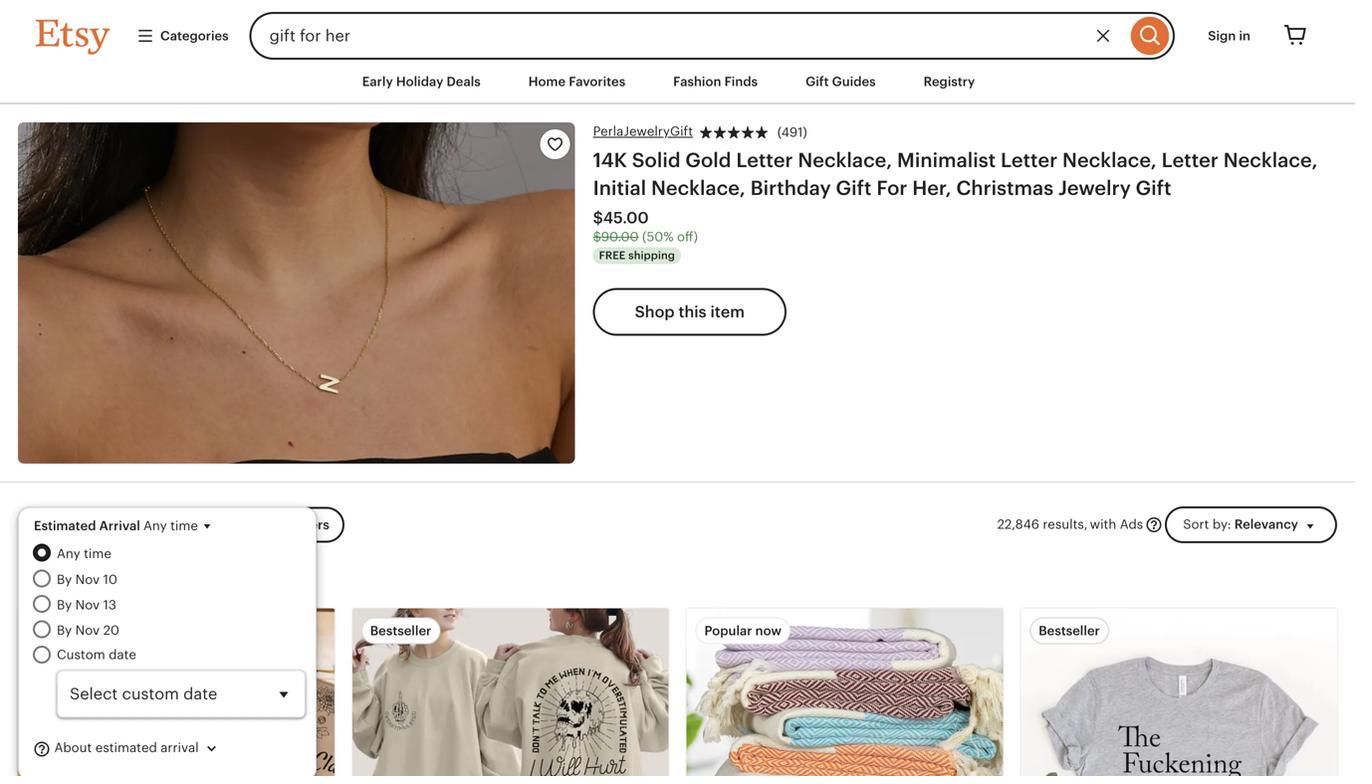 Task type: locate. For each thing, give the bounding box(es) containing it.
time up any time link on the bottom left of page
[[170, 519, 198, 534]]

bestseller for the fuckening shirt, sarcastic t-shirt, funny sayings shirt, sarcasm gift, swearing shirt, funny sarcastic tee, gift for her, gift for him image
[[1039, 624, 1100, 639]]

time
[[170, 519, 198, 534], [84, 547, 111, 562]]

all filters
[[272, 518, 330, 533]]

by down any time
[[57, 572, 72, 587]]

categories button
[[121, 18, 244, 54]]

gift left for
[[836, 177, 872, 200]]

gift
[[806, 74, 829, 89], [836, 177, 872, 200], [1136, 177, 1172, 200]]

minimalist
[[897, 149, 996, 172]]

by nov 10 link
[[57, 570, 306, 589]]

None search field
[[250, 12, 1175, 60]]

0 horizontal spatial now
[[87, 624, 113, 639]]

1 vertical spatial by
[[57, 598, 72, 613]]

0 horizontal spatial bestseller link
[[352, 609, 669, 777]]

home favorites
[[529, 74, 626, 89]]

1 bestseller from the left
[[370, 624, 431, 639]]

product video element
[[18, 609, 334, 777], [687, 609, 1003, 777]]

0 vertical spatial nov
[[75, 572, 100, 587]]

nov left the 10
[[75, 572, 100, 587]]

gift left guides
[[806, 74, 829, 89]]

home
[[529, 74, 566, 89]]

90.00
[[601, 230, 639, 245]]

3 nov from the top
[[75, 623, 100, 638]]

nov for 13
[[75, 598, 100, 613]]

1 popular now from the left
[[36, 624, 113, 639]]

birthday
[[751, 177, 831, 200]]

nov
[[75, 572, 100, 587], [75, 598, 100, 613], [75, 623, 100, 638]]

by inside by nov 20 'link'
[[57, 623, 72, 638]]

by up "custom"
[[57, 623, 72, 638]]

the fuckening shirt, sarcastic t-shirt, funny sayings shirt, sarcasm gift, swearing shirt, funny sarcastic tee, gift for her, gift for him image
[[1021, 609, 1337, 777]]

any inside select an estimated delivery date option group
[[57, 547, 80, 562]]

0 horizontal spatial popular
[[36, 624, 84, 639]]

about estimated arrival
[[51, 741, 199, 756]]

any right arrival
[[143, 519, 167, 534]]

sort
[[1183, 518, 1209, 533]]

necklace,
[[798, 149, 892, 172], [1063, 149, 1157, 172], [1224, 149, 1318, 172], [651, 177, 746, 200]]

now for 40x70",personalized turkish beach towel, personalized gifts, beach wedding decor, beach bachelorette party, beach towel, bridesmaid gifts image's product video element
[[756, 624, 782, 639]]

20
[[103, 623, 119, 638]]

2 horizontal spatial letter
[[1162, 149, 1219, 172]]

3 by from the top
[[57, 623, 72, 638]]

by inside by nov 10 link
[[57, 572, 72, 587]]

0 horizontal spatial popular now
[[36, 624, 113, 639]]

any down estimated
[[57, 547, 80, 562]]

2 nov from the top
[[75, 598, 100, 613]]

gift right jewelry
[[1136, 177, 1172, 200]]

sign in
[[1208, 28, 1251, 43]]

all filters button
[[236, 508, 344, 544]]

0 vertical spatial any
[[143, 519, 167, 534]]

(50%
[[642, 230, 674, 245]]

menu bar containing early holiday deals
[[0, 60, 1355, 105]]

$ up the 90.00
[[593, 209, 603, 227]]

0 horizontal spatial bestseller
[[370, 624, 431, 639]]

2 vertical spatial nov
[[75, 623, 100, 638]]

1 horizontal spatial bestseller
[[1039, 624, 1100, 639]]

nov inside 'link'
[[75, 623, 100, 638]]

none search field inside banner
[[250, 12, 1175, 60]]

solid
[[632, 149, 681, 172]]

2 popular from the left
[[705, 624, 752, 639]]

$ up the free
[[593, 230, 601, 245]]

1 popular from the left
[[36, 624, 84, 639]]

time up by nov 10
[[84, 547, 111, 562]]

1 horizontal spatial popular now
[[705, 624, 782, 639]]

item
[[711, 303, 745, 321]]

deals
[[447, 74, 481, 89]]

2 now from the left
[[756, 624, 782, 639]]

1 by from the top
[[57, 572, 72, 587]]

1 nov from the top
[[75, 572, 100, 587]]

1 horizontal spatial gift
[[836, 177, 872, 200]]

1 vertical spatial any
[[57, 547, 80, 562]]

1 $ from the top
[[593, 209, 603, 227]]

nov left 20 at the bottom
[[75, 623, 100, 638]]

with ads
[[1090, 518, 1143, 533]]

1 vertical spatial nov
[[75, 598, 100, 613]]

arrival
[[99, 519, 140, 534]]

2 product video element from the left
[[687, 609, 1003, 777]]

by
[[57, 572, 72, 587], [57, 598, 72, 613], [57, 623, 72, 638]]

early holiday deals
[[362, 74, 481, 89]]

0 horizontal spatial product video element
[[18, 609, 334, 777]]

bestseller link
[[352, 609, 669, 777], [1021, 609, 1337, 777]]

0 horizontal spatial popular now link
[[18, 609, 334, 777]]

1 vertical spatial $
[[593, 230, 601, 245]]

early holiday deals link
[[347, 64, 496, 100]]

nov left 13
[[75, 598, 100, 613]]

fashion finds link
[[658, 64, 773, 100]]

1 now from the left
[[87, 624, 113, 639]]

popular now
[[36, 624, 113, 639], [705, 624, 782, 639]]

christmas
[[957, 177, 1054, 200]]

menu bar
[[0, 60, 1355, 105]]

14k
[[593, 149, 627, 172]]

2 bestseller from the left
[[1039, 624, 1100, 639]]

any
[[143, 519, 167, 534], [57, 547, 80, 562]]

0 vertical spatial time
[[170, 519, 198, 534]]

her,
[[912, 177, 952, 200]]

favorites
[[569, 74, 626, 89]]

1 horizontal spatial now
[[756, 624, 782, 639]]

by inside by nov 13 link
[[57, 598, 72, 613]]

40x70",personalized turkish beach towel, personalized gifts, beach wedding decor, beach bachelorette party, beach towel, bridesmaid gifts image
[[687, 609, 1003, 777]]

1 product video element from the left
[[18, 609, 334, 777]]

free
[[599, 250, 626, 262]]

1 popular now link from the left
[[18, 609, 334, 777]]

by nov 10
[[57, 572, 117, 587]]

time inside select an estimated delivery date option group
[[84, 547, 111, 562]]

now
[[87, 624, 113, 639], [756, 624, 782, 639]]

by for by nov 13
[[57, 598, 72, 613]]

1 horizontal spatial popular now link
[[687, 609, 1003, 777]]

gold
[[686, 149, 731, 172]]

banner
[[0, 0, 1355, 60]]

1 horizontal spatial product video element
[[687, 609, 1003, 777]]

popular now for birth flower jewelry travel case, birth month flower gift, personalized birthday gift, leather jewelry travel case, custom jewelry case image
[[36, 624, 113, 639]]

by down by nov 10
[[57, 598, 72, 613]]

1 vertical spatial time
[[84, 547, 111, 562]]

custom date
[[57, 648, 136, 663]]

0 horizontal spatial letter
[[736, 149, 793, 172]]

0 vertical spatial by
[[57, 572, 72, 587]]

letter
[[736, 149, 793, 172], [1001, 149, 1058, 172], [1162, 149, 1219, 172]]

initial
[[593, 177, 646, 200]]

popular now link
[[18, 609, 334, 777], [687, 609, 1003, 777]]

shop this item link
[[593, 288, 787, 336]]

0 horizontal spatial any
[[57, 547, 80, 562]]

0 vertical spatial $
[[593, 209, 603, 227]]

0 horizontal spatial gift
[[806, 74, 829, 89]]

bestseller for don't talk to me when i'm overstimulated, skeleton halloween sweatshirt, sarcastic sweatshirt, funny sweatshirt, saying shirt, gift for her 'image'
[[370, 624, 431, 639]]

1 horizontal spatial letter
[[1001, 149, 1058, 172]]

with
[[1090, 518, 1117, 533]]

2 horizontal spatial gift
[[1136, 177, 1172, 200]]

13
[[103, 598, 116, 613]]

registry link
[[909, 64, 990, 100]]

2 letter from the left
[[1001, 149, 1058, 172]]

bestseller
[[370, 624, 431, 639], [1039, 624, 1100, 639]]

popular
[[36, 624, 84, 639], [705, 624, 752, 639]]

1 horizontal spatial bestseller link
[[1021, 609, 1337, 777]]

product video element for birth flower jewelry travel case, birth month flower gift, personalized birthday gift, leather jewelry travel case, custom jewelry case image
[[18, 609, 334, 777]]

by for by nov 10
[[57, 572, 72, 587]]

$
[[593, 209, 603, 227], [593, 230, 601, 245]]

2 $ from the top
[[593, 230, 601, 245]]

filters
[[291, 518, 330, 533]]

0 horizontal spatial time
[[84, 547, 111, 562]]

arrival
[[161, 741, 199, 756]]

22,846 results,
[[997, 518, 1088, 533]]

early
[[362, 74, 393, 89]]

gift inside 'link'
[[806, 74, 829, 89]]

2 popular now link from the left
[[687, 609, 1003, 777]]

1 horizontal spatial popular
[[705, 624, 752, 639]]

Search for anything text field
[[250, 12, 1127, 60]]

2 vertical spatial by
[[57, 623, 72, 638]]

relevancy
[[1235, 518, 1298, 533]]

2 by from the top
[[57, 598, 72, 613]]

2 popular now from the left
[[705, 624, 782, 639]]

popular for 40x70",personalized turkish beach towel, personalized gifts, beach wedding decor, beach bachelorette party, beach towel, bridesmaid gifts image
[[705, 624, 752, 639]]



Task type: vqa. For each thing, say whether or not it's contained in the screenshot.
original
no



Task type: describe. For each thing, give the bounding box(es) containing it.
estimated
[[34, 519, 96, 534]]

fashion finds
[[673, 74, 758, 89]]

1 letter from the left
[[736, 149, 793, 172]]

off)
[[677, 230, 698, 245]]

estimated
[[95, 741, 157, 756]]

by nov 20
[[57, 623, 119, 638]]

in
[[1239, 28, 1251, 43]]

ads
[[1120, 518, 1143, 533]]

guides
[[832, 74, 876, 89]]

perlajewelrygift
[[593, 124, 693, 139]]

shop
[[635, 303, 675, 321]]

fashion
[[673, 74, 721, 89]]

(491)
[[778, 125, 807, 140]]

by nov 13
[[57, 598, 116, 613]]

product video element for 40x70",personalized turkish beach towel, personalized gifts, beach wedding decor, beach bachelorette party, beach towel, bridesmaid gifts image
[[687, 609, 1003, 777]]

gift guides
[[806, 74, 876, 89]]

custom
[[57, 648, 105, 663]]

birth flower jewelry travel case, birth month flower gift, personalized birthday gift, leather jewelry travel case, custom jewelry case image
[[18, 609, 334, 777]]

perlajewelrygift link
[[593, 123, 693, 141]]

results,
[[1043, 518, 1088, 533]]

nov for 20
[[75, 623, 100, 638]]

about estimated arrival button
[[33, 730, 237, 768]]

jewelry
[[1059, 177, 1131, 200]]

by:
[[1213, 518, 1232, 533]]

now for product video element corresponding to birth flower jewelry travel case, birth month flower gift, personalized birthday gift, leather jewelry travel case, custom jewelry case image
[[87, 624, 113, 639]]

popular for birth flower jewelry travel case, birth month flower gift, personalized birthday gift, leather jewelry travel case, custom jewelry case image
[[36, 624, 84, 639]]

any time link
[[57, 544, 306, 564]]

2 bestseller link from the left
[[1021, 609, 1337, 777]]

by nov 13 link
[[57, 595, 306, 615]]

registry
[[924, 74, 975, 89]]

popular now for 40x70",personalized turkish beach towel, personalized gifts, beach wedding decor, beach bachelorette party, beach towel, bridesmaid gifts image
[[705, 624, 782, 639]]

any time
[[57, 547, 111, 562]]

10
[[103, 572, 117, 587]]

all
[[272, 518, 288, 533]]

nov for 10
[[75, 572, 100, 587]]

about
[[54, 741, 92, 756]]

categories
[[160, 28, 229, 43]]

1 horizontal spatial any
[[143, 519, 167, 534]]

don't talk to me when i'm overstimulated, skeleton halloween sweatshirt, sarcastic sweatshirt, funny sweatshirt, saying shirt, gift for her image
[[352, 609, 669, 777]]

estimated arrival any time
[[34, 519, 198, 534]]

home favorites link
[[514, 64, 641, 100]]

3 letter from the left
[[1162, 149, 1219, 172]]

finds
[[725, 74, 758, 89]]

shop this item
[[635, 303, 745, 321]]

for
[[877, 177, 908, 200]]

14k solid gold letter necklace, minimalist letter necklace, letter necklace, initial necklace, birthday gift for her, christmas jewelry gift link
[[593, 149, 1318, 200]]

this
[[679, 303, 707, 321]]

by for by nov 20
[[57, 623, 72, 638]]

sort by: relevancy
[[1183, 518, 1298, 533]]

banner containing categories
[[0, 0, 1355, 60]]

1 horizontal spatial time
[[170, 519, 198, 534]]

select an estimated delivery date option group
[[33, 544, 306, 718]]

sign
[[1208, 28, 1236, 43]]

sign in button
[[1193, 18, 1266, 54]]

holiday
[[396, 74, 443, 89]]

gift guides link
[[791, 64, 891, 100]]

45.00
[[603, 209, 649, 227]]

1 bestseller link from the left
[[352, 609, 669, 777]]

22,846
[[997, 518, 1040, 533]]

shipping
[[629, 250, 675, 262]]

by nov 20 link
[[57, 621, 306, 640]]

14k solid gold letter necklace, minimalist letter necklace, letter necklace, initial necklace, birthday gift for her, christmas jewelry gift $ 45.00 $ 90.00 (50% off) free shipping
[[593, 149, 1318, 262]]

date
[[109, 648, 136, 663]]



